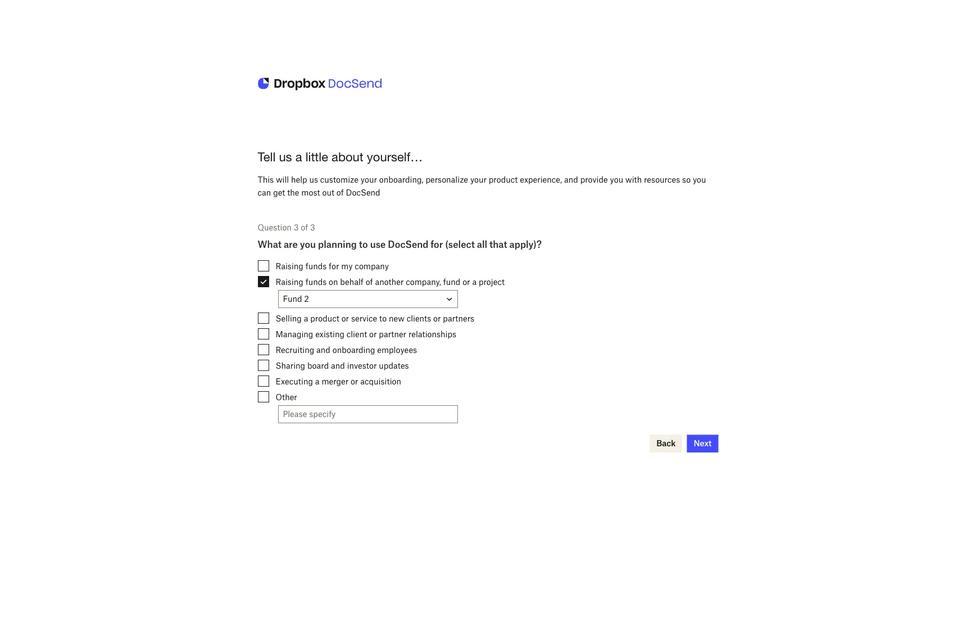 Task type: describe. For each thing, give the bounding box(es) containing it.
experience,
[[520, 175, 563, 185]]

0 vertical spatial to
[[359, 239, 368, 251]]

selling a product or service to new clients or partners
[[276, 314, 475, 323]]

customize
[[320, 175, 359, 185]]

fund 2
[[283, 294, 309, 304]]

so
[[683, 175, 691, 185]]

with
[[626, 175, 642, 185]]

service
[[351, 314, 378, 323]]

back button
[[650, 435, 683, 453]]

this
[[258, 175, 274, 185]]

2 your from the left
[[471, 175, 487, 185]]

apply)?
[[510, 239, 542, 251]]

1 horizontal spatial to
[[380, 314, 387, 323]]

go to docsend homepage image
[[258, 74, 382, 94]]

new
[[389, 314, 405, 323]]

project
[[479, 277, 505, 287]]

little
[[306, 150, 328, 164]]

company
[[355, 262, 389, 271]]

personalize
[[426, 175, 469, 185]]

raising funds for my company
[[276, 262, 389, 271]]

what are you planning to use docsend for (select all that apply)?
[[258, 239, 542, 251]]

or for managing existing client or partner relationships
[[370, 330, 377, 339]]

1 3 from the left
[[294, 223, 299, 233]]

updates
[[379, 361, 409, 371]]

tell us a little about yourself…
[[258, 150, 423, 164]]

onboarding
[[333, 345, 375, 355]]

merger
[[322, 377, 349, 386]]

that
[[490, 239, 508, 251]]

funds for planning
[[306, 277, 327, 287]]

question
[[258, 223, 292, 233]]

what
[[258, 239, 282, 251]]

docsend inside group
[[388, 239, 429, 251]]

funds for 3
[[306, 262, 327, 271]]

onboarding,
[[379, 175, 424, 185]]

1 horizontal spatial for
[[431, 239, 443, 251]]

or for selling a product or service to new clients or partners
[[342, 314, 349, 323]]

you inside group
[[300, 239, 316, 251]]

us inside this will help us customize your onboarding, personalize your product experience, and provide you with resources so you can get the most out of docsend
[[310, 175, 318, 185]]

company,
[[406, 277, 442, 287]]

question 3 of 3
[[258, 223, 315, 233]]

Funding Stage button
[[278, 290, 458, 308]]

my
[[341, 262, 353, 271]]

board
[[308, 361, 329, 371]]

acquisition
[[361, 377, 402, 386]]

get
[[273, 188, 285, 197]]

next
[[694, 439, 712, 448]]

a left project
[[473, 277, 477, 287]]

relationships
[[409, 330, 457, 339]]

executing a merger or acquisition
[[276, 377, 402, 386]]

partner
[[379, 330, 407, 339]]

recruiting
[[276, 345, 315, 355]]



Task type: locate. For each thing, give the bounding box(es) containing it.
sharing board and investor updates
[[276, 361, 409, 371]]

managing
[[276, 330, 313, 339]]

0 horizontal spatial to
[[359, 239, 368, 251]]

you right are
[[300, 239, 316, 251]]

0 horizontal spatial docsend
[[346, 188, 381, 197]]

0 vertical spatial docsend
[[346, 188, 381, 197]]

3 down most
[[310, 223, 315, 233]]

and left the provide
[[565, 175, 579, 185]]

you
[[611, 175, 624, 185], [693, 175, 707, 185], [300, 239, 316, 251]]

and up board
[[317, 345, 331, 355]]

0 vertical spatial of
[[337, 188, 344, 197]]

0 horizontal spatial product
[[311, 314, 340, 323]]

0 horizontal spatial of
[[301, 223, 308, 233]]

2 3 from the left
[[310, 223, 315, 233]]

0 horizontal spatial and
[[317, 345, 331, 355]]

a left little
[[296, 150, 302, 164]]

docsend right use at the top left of page
[[388, 239, 429, 251]]

or down investor
[[351, 377, 358, 386]]

employees
[[378, 345, 417, 355]]

0 horizontal spatial your
[[361, 175, 377, 185]]

1 vertical spatial to
[[380, 314, 387, 323]]

0 vertical spatial raising
[[276, 262, 304, 271]]

1 vertical spatial of
[[301, 223, 308, 233]]

of down company at the left top of page
[[366, 277, 373, 287]]

or for executing a merger or acquisition
[[351, 377, 358, 386]]

(select
[[446, 239, 475, 251]]

product inside the what are you planning to use docsend for (select all that apply)? group
[[311, 314, 340, 323]]

resources
[[645, 175, 681, 185]]

0 horizontal spatial for
[[329, 262, 339, 271]]

1 your from the left
[[361, 175, 377, 185]]

docsend
[[346, 188, 381, 197], [388, 239, 429, 251]]

3 up are
[[294, 223, 299, 233]]

0 vertical spatial funds
[[306, 262, 327, 271]]

0 horizontal spatial you
[[300, 239, 316, 251]]

or down "selling a product or service to new clients or partners"
[[370, 330, 377, 339]]

raising for are
[[276, 277, 304, 287]]

2 horizontal spatial of
[[366, 277, 373, 287]]

and
[[565, 175, 579, 185], [317, 345, 331, 355], [331, 361, 345, 371]]

of right 'out'
[[337, 188, 344, 197]]

on
[[329, 277, 338, 287]]

2 horizontal spatial you
[[693, 175, 707, 185]]

out
[[323, 188, 335, 197]]

and inside this will help us customize your onboarding, personalize your product experience, and provide you with resources so you can get the most out of docsend
[[565, 175, 579, 185]]

product up "existing"
[[311, 314, 340, 323]]

a
[[296, 150, 302, 164], [473, 277, 477, 287], [304, 314, 308, 323], [315, 377, 320, 386]]

of
[[337, 188, 344, 197], [301, 223, 308, 233], [366, 277, 373, 287]]

existing
[[316, 330, 345, 339]]

about
[[332, 150, 364, 164]]

of inside the what are you planning to use docsend for (select all that apply)? group
[[366, 277, 373, 287]]

to left new
[[380, 314, 387, 323]]

or
[[463, 277, 471, 287], [342, 314, 349, 323], [434, 314, 441, 323], [370, 330, 377, 339], [351, 377, 358, 386]]

sharing
[[276, 361, 305, 371]]

1 horizontal spatial of
[[337, 188, 344, 197]]

partners
[[443, 314, 475, 323]]

most
[[302, 188, 320, 197]]

selling
[[276, 314, 302, 323]]

another
[[375, 277, 404, 287]]

1 vertical spatial for
[[329, 262, 339, 271]]

raising up fund
[[276, 277, 304, 287]]

Other text field
[[279, 406, 458, 423]]

you right 'so'
[[693, 175, 707, 185]]

the
[[288, 188, 300, 197]]

provide
[[581, 175, 608, 185]]

product
[[489, 175, 518, 185], [311, 314, 340, 323]]

docsend down the customize
[[346, 188, 381, 197]]

back
[[657, 439, 676, 448]]

planning
[[318, 239, 357, 251]]

1 horizontal spatial us
[[310, 175, 318, 185]]

us
[[279, 150, 292, 164], [310, 175, 318, 185]]

1 horizontal spatial product
[[489, 175, 518, 185]]

raising
[[276, 262, 304, 271], [276, 277, 304, 287]]

2 vertical spatial of
[[366, 277, 373, 287]]

investor
[[347, 361, 377, 371]]

what are you planning to use docsend for (select all that apply)? group
[[258, 239, 719, 424]]

0 vertical spatial for
[[431, 239, 443, 251]]

help
[[291, 175, 307, 185]]

0 horizontal spatial us
[[279, 150, 292, 164]]

for left "my"
[[329, 262, 339, 271]]

to
[[359, 239, 368, 251], [380, 314, 387, 323]]

clients
[[407, 314, 432, 323]]

fund
[[283, 294, 302, 304]]

1 horizontal spatial you
[[611, 175, 624, 185]]

yourself…
[[367, 150, 423, 164]]

raising down are
[[276, 262, 304, 271]]

for
[[431, 239, 443, 251], [329, 262, 339, 271]]

fund
[[444, 277, 461, 287]]

executing
[[276, 377, 313, 386]]

are
[[284, 239, 298, 251]]

3
[[294, 223, 299, 233], [310, 223, 315, 233]]

funds
[[306, 262, 327, 271], [306, 277, 327, 287]]

raising funds on behalf of another company, fund or a project
[[276, 277, 505, 287]]

of right question
[[301, 223, 308, 233]]

1 vertical spatial docsend
[[388, 239, 429, 251]]

us up most
[[310, 175, 318, 185]]

and up executing a merger or acquisition
[[331, 361, 345, 371]]

1 horizontal spatial and
[[331, 361, 345, 371]]

use
[[370, 239, 386, 251]]

1 vertical spatial and
[[317, 345, 331, 355]]

1 horizontal spatial 3
[[310, 223, 315, 233]]

raising for 3
[[276, 262, 304, 271]]

2 funds from the top
[[306, 277, 327, 287]]

this will help us customize your onboarding, personalize your product experience, and provide you with resources so you can get the most out of docsend
[[258, 175, 707, 197]]

a down board
[[315, 377, 320, 386]]

0 vertical spatial product
[[489, 175, 518, 185]]

you left with
[[611, 175, 624, 185]]

docsend inside this will help us customize your onboarding, personalize your product experience, and provide you with resources so you can get the most out of docsend
[[346, 188, 381, 197]]

funds down planning
[[306, 262, 327, 271]]

0 horizontal spatial 3
[[294, 223, 299, 233]]

next button
[[688, 435, 719, 453]]

0 vertical spatial and
[[565, 175, 579, 185]]

other
[[276, 393, 297, 402]]

funds left on
[[306, 277, 327, 287]]

1 funds from the top
[[306, 262, 327, 271]]

product inside this will help us customize your onboarding, personalize your product experience, and provide you with resources so you can get the most out of docsend
[[489, 175, 518, 185]]

a right selling
[[304, 314, 308, 323]]

of inside this will help us customize your onboarding, personalize your product experience, and provide you with resources so you can get the most out of docsend
[[337, 188, 344, 197]]

or up relationships
[[434, 314, 441, 323]]

client
[[347, 330, 367, 339]]

2 raising from the top
[[276, 277, 304, 287]]

your right personalize
[[471, 175, 487, 185]]

us right tell
[[279, 150, 292, 164]]

tell
[[258, 150, 276, 164]]

or right the fund
[[463, 277, 471, 287]]

product left experience, at the right top of page
[[489, 175, 518, 185]]

1 raising from the top
[[276, 262, 304, 271]]

will
[[276, 175, 289, 185]]

1 vertical spatial product
[[311, 314, 340, 323]]

1 horizontal spatial your
[[471, 175, 487, 185]]

your
[[361, 175, 377, 185], [471, 175, 487, 185]]

recruiting and onboarding employees
[[276, 345, 417, 355]]

1 vertical spatial raising
[[276, 277, 304, 287]]

or left the service
[[342, 314, 349, 323]]

managing existing client or partner relationships
[[276, 330, 457, 339]]

1 vertical spatial us
[[310, 175, 318, 185]]

to left use at the top left of page
[[359, 239, 368, 251]]

for left (select
[[431, 239, 443, 251]]

your right the customize
[[361, 175, 377, 185]]

2 horizontal spatial and
[[565, 175, 579, 185]]

2 vertical spatial and
[[331, 361, 345, 371]]

1 vertical spatial funds
[[306, 277, 327, 287]]

2
[[304, 294, 309, 304]]

1 horizontal spatial docsend
[[388, 239, 429, 251]]

behalf
[[340, 277, 364, 287]]

all
[[477, 239, 488, 251]]

0 vertical spatial us
[[279, 150, 292, 164]]

can
[[258, 188, 271, 197]]



Task type: vqa. For each thing, say whether or not it's contained in the screenshot.
topmost the us
yes



